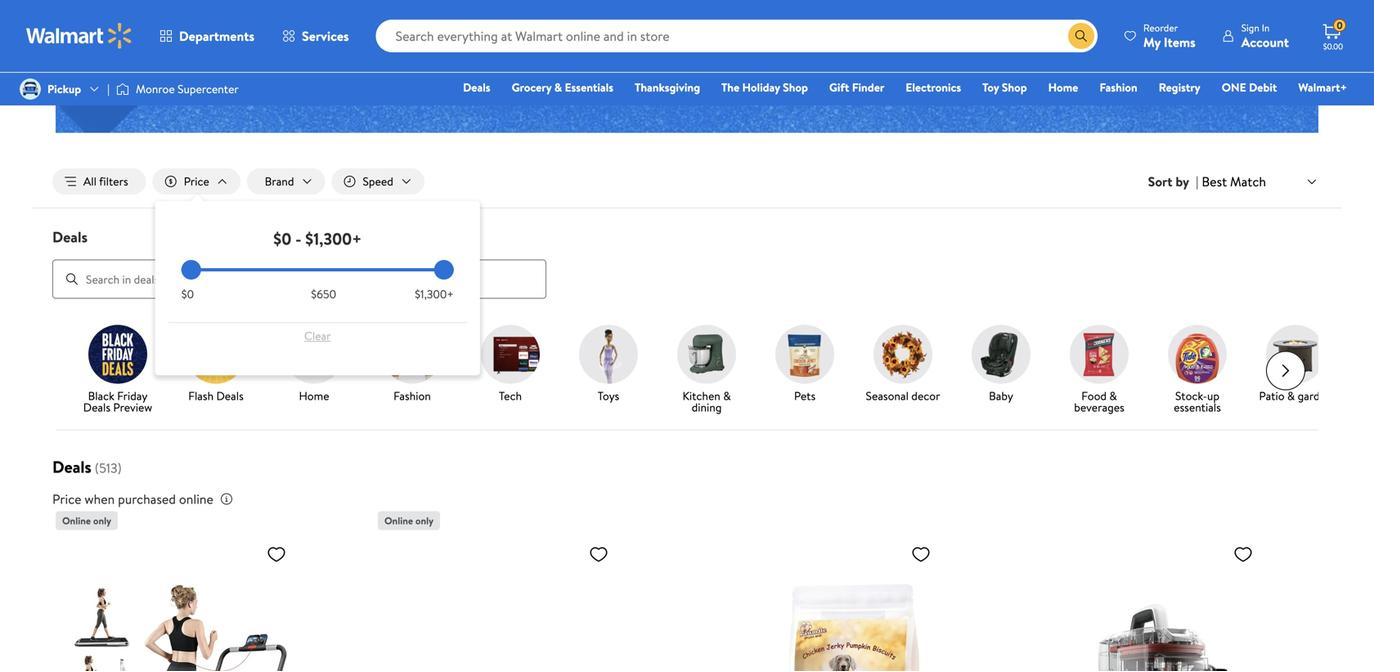 Task type: vqa. For each thing, say whether or not it's contained in the screenshot.
THE "REGISTRY," in the top of the page
no



Task type: describe. For each thing, give the bounding box(es) containing it.
grocery & essentials
[[512, 79, 614, 95]]

walmart+ link
[[1292, 79, 1355, 96]]

flash deals link
[[174, 325, 259, 406]]

0 horizontal spatial |
[[107, 81, 110, 97]]

Search search field
[[376, 20, 1098, 52]]

patio & garden
[[1260, 388, 1333, 404]]

black
[[88, 388, 115, 404]]

kitchen & dining link
[[665, 325, 750, 417]]

seasonal
[[866, 388, 909, 404]]

monroe
[[136, 81, 175, 97]]

deals right flash
[[216, 388, 244, 404]]

-
[[296, 228, 302, 251]]

deals left grocery
[[463, 79, 491, 95]]

monroe supercenter
[[136, 81, 239, 97]]

food
[[1082, 388, 1107, 404]]

less
[[756, 12, 797, 49]]

deals inside black friday deals preview
[[83, 400, 111, 416]]

deals link
[[456, 79, 498, 96]]

gift
[[830, 79, 850, 95]]

grocery
[[512, 79, 552, 95]]

$0 - $1,300+
[[274, 228, 362, 251]]

sign in to add to favorites list, hoover cleanslate portable carpet and upholstery pet spot cleaner, fh14010, 1 count image
[[1234, 545, 1254, 565]]

baby link
[[959, 325, 1044, 406]]

by
[[1176, 173, 1190, 191]]

seasonal decor link
[[861, 325, 946, 406]]

hoover cleanslate portable carpet and upholstery pet spot cleaner, fh14010, 1 count image
[[1023, 538, 1260, 672]]

0 horizontal spatial fashion link
[[370, 325, 455, 406]]

deals inside search field
[[52, 227, 88, 248]]

sign in to add to favorites list, superfit 2.25hp 2-in-1 folding under desk treadmill w/speaker controller app, single display screen silver image
[[267, 545, 286, 565]]

one debit
[[1223, 79, 1278, 95]]

2 shop from the left
[[1002, 79, 1028, 95]]

$0.00
[[1324, 41, 1344, 52]]

up
[[1208, 388, 1220, 404]]

stock-up essentials link
[[1156, 325, 1241, 417]]

items
[[1165, 33, 1196, 51]]

online only for crocs men's and women's unisex baya marbled clogs image
[[385, 514, 434, 528]]

account
[[1242, 33, 1290, 51]]

toy
[[983, 79, 1000, 95]]

thanksgiving link
[[628, 79, 708, 96]]

grocery & essentials link
[[505, 79, 621, 96]]

friday
[[117, 388, 148, 404]]

$0 for $0
[[181, 287, 194, 302]]

registry link
[[1152, 79, 1209, 96]]

sign in to add to favorites list, crocs men's and women's unisex baya marbled clogs image
[[589, 545, 609, 565]]

& for beverages
[[1110, 388, 1118, 404]]

my
[[1144, 33, 1161, 51]]

patio & garden link
[[1254, 325, 1339, 406]]

decor
[[912, 388, 941, 404]]

$1300 range field
[[181, 269, 454, 272]]

pets image
[[776, 325, 835, 384]]

tech
[[499, 388, 522, 404]]

reorder my items
[[1144, 21, 1196, 51]]

pets link
[[763, 325, 848, 406]]

toy shop link
[[976, 79, 1035, 96]]

best match button
[[1199, 171, 1323, 193]]

flash
[[188, 388, 214, 404]]

electronics link
[[899, 79, 969, 96]]

sort by |
[[1149, 173, 1199, 191]]

clear
[[304, 328, 331, 344]]

all filters button
[[52, 169, 146, 195]]

price for price
[[184, 174, 209, 189]]

kitchen
[[683, 388, 721, 404]]

Walmart Site-Wide search field
[[376, 20, 1098, 52]]

all filters
[[83, 174, 128, 189]]

when
[[85, 491, 115, 509]]

flash deals image
[[187, 325, 246, 384]]

brand button
[[247, 169, 325, 195]]

the
[[722, 79, 740, 95]]

long.
[[739, 49, 770, 69]]

best match
[[1203, 173, 1267, 191]]

food & beverages
[[1075, 388, 1125, 416]]

supercenter
[[178, 81, 239, 97]]

search image
[[65, 273, 79, 286]]

patio
[[1260, 388, 1285, 404]]

 image for pickup
[[20, 79, 41, 100]]

registry
[[1159, 79, 1201, 95]]

superfit 2.25hp 2-in-1 folding under desk treadmill w/speaker controller app, single display screen silver image
[[56, 538, 293, 672]]

flash deals
[[188, 388, 244, 404]]

gift finder
[[830, 79, 885, 95]]

prices
[[634, 49, 672, 69]]

toys
[[598, 388, 620, 404]]

1 vertical spatial fashion
[[394, 388, 431, 404]]

stock-
[[1176, 388, 1208, 404]]

$650
[[311, 287, 336, 302]]

pets
[[795, 388, 816, 404]]

one debit link
[[1215, 79, 1285, 96]]

| inside sort and filter section element
[[1197, 173, 1199, 191]]

tech image
[[481, 325, 540, 384]]

purchased
[[118, 491, 176, 509]]

1 horizontal spatial home
[[1049, 79, 1079, 95]]

price button
[[153, 169, 240, 195]]

walmart+
[[1299, 79, 1348, 95]]

1 vertical spatial home
[[299, 388, 329, 404]]

departments
[[179, 27, 255, 45]]

$0 for $0 - $1,300+
[[274, 228, 292, 251]]



Task type: locate. For each thing, give the bounding box(es) containing it.
online only for the superfit 2.25hp 2-in-1 folding under desk treadmill w/speaker controller app, single display screen silver image
[[62, 514, 111, 528]]

services button
[[269, 16, 363, 56]]

online for crocs men's and women's unisex baya marbled clogs image
[[385, 514, 413, 528]]

& for garden
[[1288, 388, 1296, 404]]

home down home image
[[299, 388, 329, 404]]

0 horizontal spatial only
[[93, 514, 111, 528]]

deals up search icon
[[52, 227, 88, 248]]

$0 range field
[[181, 269, 454, 272]]

2 only from the left
[[416, 514, 434, 528]]

food & beverages image
[[1071, 325, 1129, 384]]

1 horizontal spatial only
[[416, 514, 434, 528]]

sign in to add to favorites list, pawmate promote digestion natural dog treats, chicken wrapped pumpkin biscuits for all dogs, 10.5 oz image
[[912, 545, 931, 565]]

season
[[693, 49, 736, 69]]

thanksgiving
[[635, 79, 701, 95]]

love
[[663, 12, 709, 49]]

0 horizontal spatial shop
[[783, 79, 809, 95]]

for
[[715, 12, 749, 49]]

stock-up essentials image
[[1169, 325, 1228, 384]]

black friday deals preview link
[[75, 325, 160, 417]]

1 horizontal spatial online
[[385, 514, 413, 528]]

price
[[184, 174, 209, 189], [52, 491, 81, 509]]

1 horizontal spatial fashion link
[[1093, 79, 1146, 96]]

0 horizontal spatial fashion
[[394, 388, 431, 404]]

0 vertical spatial price
[[184, 174, 209, 189]]

1 horizontal spatial price
[[184, 174, 209, 189]]

dining
[[692, 400, 722, 416]]

brand
[[265, 174, 294, 189]]

electronics
[[906, 79, 962, 95]]

holiday
[[743, 79, 781, 95]]

deals (513)
[[52, 456, 122, 479]]

Deals search field
[[33, 227, 1342, 299]]

1 horizontal spatial online only
[[385, 514, 434, 528]]

only for the superfit 2.25hp 2-in-1 folding under desk treadmill w/speaker controller app, single display screen silver image
[[93, 514, 111, 528]]

walmart image
[[26, 23, 133, 49]]

& inside kitchen & dining
[[724, 388, 731, 404]]

sort
[[1149, 173, 1173, 191]]

seasonal decor image
[[874, 325, 933, 384]]

1 vertical spatial $1,300+
[[415, 287, 454, 302]]

1 online from the left
[[62, 514, 91, 528]]

0 horizontal spatial online only
[[62, 514, 111, 528]]

home
[[1049, 79, 1079, 95], [299, 388, 329, 404]]

gift finder link
[[822, 79, 892, 96]]

match
[[1231, 173, 1267, 191]]

crocs men's and women's unisex baya marbled clogs image
[[378, 538, 615, 672]]

debit
[[1250, 79, 1278, 95]]

filters
[[99, 174, 128, 189]]

lots to love for less. low prices all season long. image
[[56, 0, 1319, 133]]

fashion image
[[383, 325, 442, 384]]

1 vertical spatial price
[[52, 491, 81, 509]]

fashion
[[1100, 79, 1138, 95], [394, 388, 431, 404]]

0 horizontal spatial price
[[52, 491, 81, 509]]

reorder
[[1144, 21, 1179, 35]]

0 horizontal spatial online
[[62, 514, 91, 528]]

toys image
[[579, 325, 638, 384]]

stock-up essentials
[[1175, 388, 1222, 416]]

1 horizontal spatial home link
[[1042, 79, 1086, 96]]

all
[[83, 174, 97, 189]]

 image
[[20, 79, 41, 100], [116, 81, 129, 97]]

|
[[107, 81, 110, 97], [1197, 173, 1199, 191]]

1 horizontal spatial fashion
[[1100, 79, 1138, 95]]

$0 left -
[[274, 228, 292, 251]]

1 horizontal spatial  image
[[116, 81, 129, 97]]

$1,300+ up $1300 range field
[[306, 228, 362, 251]]

& right dining
[[724, 388, 731, 404]]

0 vertical spatial fashion
[[1100, 79, 1138, 95]]

garden
[[1298, 388, 1333, 404]]

$1,300+
[[306, 228, 362, 251], [415, 287, 454, 302]]

online
[[179, 491, 214, 509]]

the holiday shop link
[[714, 79, 816, 96]]

& right patio
[[1288, 388, 1296, 404]]

0 horizontal spatial  image
[[20, 79, 41, 100]]

$1,300+ up fashion image
[[415, 287, 454, 302]]

kitchen & dining
[[683, 388, 731, 416]]

black friday deals preview
[[83, 388, 152, 416]]

& inside food & beverages
[[1110, 388, 1118, 404]]

price inside dropdown button
[[184, 174, 209, 189]]

&
[[555, 79, 562, 95], [724, 388, 731, 404], [1110, 388, 1118, 404], [1288, 388, 1296, 404]]

speed button
[[332, 169, 425, 195]]

0 horizontal spatial home
[[299, 388, 329, 404]]

home image
[[285, 325, 344, 384]]

home link down search icon
[[1042, 79, 1086, 96]]

| right by
[[1197, 173, 1199, 191]]

legal information image
[[220, 493, 233, 506]]

sign in account
[[1242, 21, 1290, 51]]

$0 up flash deals image on the left of page
[[181, 287, 194, 302]]

1 vertical spatial |
[[1197, 173, 1199, 191]]

online
[[62, 514, 91, 528], [385, 514, 413, 528]]

1 vertical spatial $0
[[181, 287, 194, 302]]

1 only from the left
[[93, 514, 111, 528]]

shop
[[783, 79, 809, 95], [1002, 79, 1028, 95]]

0 horizontal spatial home link
[[272, 325, 357, 406]]

pawmate promote digestion natural dog treats, chicken wrapped pumpkin biscuits for all dogs, 10.5 oz image
[[701, 538, 938, 672]]

black friday deals image
[[88, 325, 147, 384]]

1 horizontal spatial $1,300+
[[415, 287, 454, 302]]

low
[[605, 49, 630, 69]]

| right pickup
[[107, 81, 110, 97]]

toys link
[[566, 325, 651, 406]]

sort and filter section element
[[33, 156, 1342, 208]]

2 online from the left
[[385, 514, 413, 528]]

price when purchased online
[[52, 491, 214, 509]]

0 horizontal spatial $1,300+
[[306, 228, 362, 251]]

(513)
[[95, 460, 122, 478]]

only for crocs men's and women's unisex baya marbled clogs image
[[416, 514, 434, 528]]

home down search icon
[[1049, 79, 1079, 95]]

home link down $650
[[272, 325, 357, 406]]

0 vertical spatial home
[[1049, 79, 1079, 95]]

baby image
[[972, 325, 1031, 384]]

1 horizontal spatial shop
[[1002, 79, 1028, 95]]

0 horizontal spatial $0
[[181, 287, 194, 302]]

clear button
[[181, 323, 454, 350]]

essentials
[[565, 79, 614, 95]]

0 vertical spatial $0
[[274, 228, 292, 251]]

 image left monroe
[[116, 81, 129, 97]]

0
[[1338, 19, 1344, 32]]

sign
[[1242, 21, 1260, 35]]

0 vertical spatial $1,300+
[[306, 228, 362, 251]]

baby
[[990, 388, 1014, 404]]

 image for monroe supercenter
[[116, 81, 129, 97]]

& right food
[[1110, 388, 1118, 404]]

tech link
[[468, 325, 553, 406]]

seasonal decor
[[866, 388, 941, 404]]

services
[[302, 27, 349, 45]]

shop right toy
[[1002, 79, 1028, 95]]

in
[[1263, 21, 1270, 35]]

departments button
[[146, 16, 269, 56]]

patio & garden image
[[1267, 325, 1326, 384]]

1 vertical spatial home link
[[272, 325, 357, 406]]

price for price when purchased online
[[52, 491, 81, 509]]

beverages
[[1075, 400, 1125, 416]]

home link
[[1042, 79, 1086, 96], [272, 325, 357, 406]]

fashion left registry
[[1100, 79, 1138, 95]]

next slide for chipmodulewithimages list image
[[1267, 352, 1306, 391]]

1 vertical spatial fashion link
[[370, 325, 455, 406]]

shop right holiday
[[783, 79, 809, 95]]

food & beverages link
[[1057, 325, 1143, 417]]

Search in deals search field
[[52, 260, 547, 299]]

speed
[[363, 174, 394, 189]]

online for the superfit 2.25hp 2-in-1 folding under desk treadmill w/speaker controller app, single display screen silver image
[[62, 514, 91, 528]]

deals left (513)
[[52, 456, 91, 479]]

the holiday shop
[[722, 79, 809, 95]]

all
[[676, 49, 690, 69]]

fashion down fashion image
[[394, 388, 431, 404]]

& for essentials
[[555, 79, 562, 95]]

only
[[93, 514, 111, 528], [416, 514, 434, 528]]

essentials
[[1175, 400, 1222, 416]]

deals left preview
[[83, 400, 111, 416]]

lots
[[578, 12, 626, 49]]

1 shop from the left
[[783, 79, 809, 95]]

0 vertical spatial fashion link
[[1093, 79, 1146, 96]]

online only
[[62, 514, 111, 528], [385, 514, 434, 528]]

 image left pickup
[[20, 79, 41, 100]]

& for dining
[[724, 388, 731, 404]]

1 online only from the left
[[62, 514, 111, 528]]

0 vertical spatial home link
[[1042, 79, 1086, 96]]

search icon image
[[1075, 29, 1088, 43]]

lots to love for less low prices all season long.
[[578, 12, 797, 69]]

fashion link
[[1093, 79, 1146, 96], [370, 325, 455, 406]]

kitchen and dining image
[[678, 325, 737, 384]]

finder
[[853, 79, 885, 95]]

2 online only from the left
[[385, 514, 434, 528]]

0 vertical spatial |
[[107, 81, 110, 97]]

& right grocery
[[555, 79, 562, 95]]

toy shop
[[983, 79, 1028, 95]]

1 horizontal spatial $0
[[274, 228, 292, 251]]

1 horizontal spatial |
[[1197, 173, 1199, 191]]



